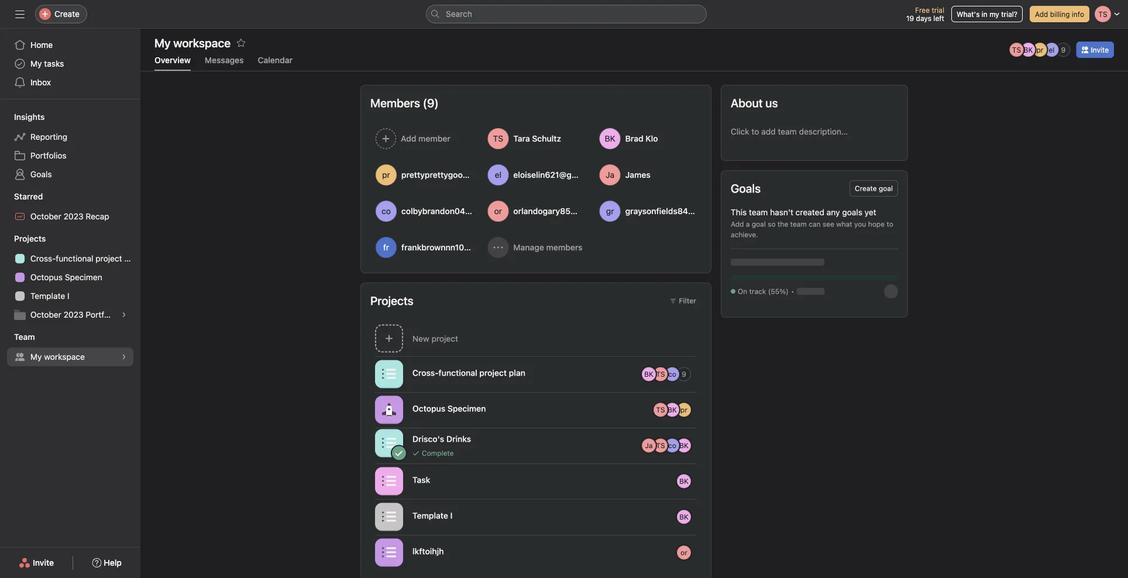 Task type: describe. For each thing, give the bounding box(es) containing it.
1 list image from the top
[[382, 367, 396, 381]]

1 horizontal spatial octopus specimen
[[413, 404, 486, 414]]

this
[[731, 208, 747, 217]]

create button
[[35, 5, 87, 23]]

my for my tasks
[[30, 59, 42, 68]]

see
[[823, 220, 835, 228]]

add billing info
[[1036, 10, 1085, 18]]

goals inside insights element
[[30, 169, 52, 179]]

add inside button
[[1036, 10, 1049, 18]]

new project
[[413, 334, 458, 344]]

search button
[[426, 5, 707, 23]]

track
[[750, 287, 767, 296]]

achieve.
[[731, 231, 759, 239]]

home link
[[7, 36, 133, 54]]

team button
[[0, 331, 35, 343]]

james button
[[595, 159, 702, 191]]

tara schultz
[[514, 134, 561, 143]]

starred element
[[0, 186, 141, 228]]

insights
[[14, 112, 45, 122]]

filter button
[[665, 293, 702, 309]]

create goal button
[[850, 180, 899, 197]]

cross-functional project plan inside projects element
[[30, 254, 140, 263]]

october 2023 recap link
[[7, 207, 133, 226]]

free trial 19 days left
[[907, 6, 945, 22]]

october for october 2023 portfolio
[[30, 310, 61, 320]]

portfolios
[[30, 151, 67, 160]]

my
[[990, 10, 1000, 18]]

1 vertical spatial template i
[[413, 511, 453, 521]]

calendar button
[[258, 55, 293, 71]]

plan inside projects element
[[124, 254, 140, 263]]

drinks
[[447, 434, 471, 444]]

add to starred image
[[237, 38, 246, 47]]

teams element
[[0, 327, 141, 369]]

reporting
[[30, 132, 67, 142]]

you
[[855, 220, 867, 228]]

colbybrandon04@gmail.com button
[[371, 196, 513, 227]]

a
[[746, 220, 750, 228]]

0 vertical spatial project
[[96, 254, 122, 263]]

inbox link
[[7, 73, 133, 92]]

trial?
[[1002, 10, 1018, 18]]

1 horizontal spatial project
[[432, 334, 458, 344]]

so
[[768, 220, 776, 228]]

task
[[413, 475, 431, 485]]

frankbrownnn104@gmail.com button
[[371, 232, 517, 263]]

help button
[[84, 553, 129, 574]]

see details, my workspace image
[[121, 354, 128, 361]]

free
[[916, 6, 930, 14]]

orlandogary85@gmail.com button
[[483, 196, 618, 227]]

my for my workspace
[[30, 352, 42, 362]]

overview button
[[155, 55, 191, 71]]

recap
[[86, 212, 109, 221]]

inbox
[[30, 78, 51, 87]]

info
[[1072, 10, 1085, 18]]

hide sidebar image
[[15, 9, 25, 19]]

my tasks link
[[7, 54, 133, 73]]

create goal
[[855, 184, 893, 193]]

october for october 2023 recap
[[30, 212, 61, 221]]

filter
[[679, 297, 697, 305]]

2 list image from the top
[[382, 436, 396, 450]]

portfolio
[[86, 310, 118, 320]]

team
[[14, 332, 35, 342]]

or
[[681, 549, 688, 557]]

the
[[778, 220, 789, 228]]

graysonfields84@gmail.com button
[[595, 196, 736, 227]]

goals link
[[7, 165, 133, 184]]

template i inside projects element
[[30, 291, 69, 301]]

specimen inside projects element
[[65, 273, 102, 282]]

home
[[30, 40, 53, 50]]

calendar
[[258, 55, 293, 65]]

(55%)
[[769, 287, 789, 296]]

el
[[1049, 46, 1055, 54]]

toggle project starred status image for cross-functional project plan
[[530, 370, 537, 377]]

•
[[791, 287, 795, 296]]

lkftoihjh
[[413, 547, 444, 556]]

orlandogary85@gmail.com
[[514, 206, 618, 216]]

2 horizontal spatial project
[[480, 368, 507, 378]]

my workspace
[[155, 36, 231, 49]]

create for create
[[54, 9, 80, 19]]

left
[[934, 14, 945, 22]]

1 vertical spatial cross-functional project plan
[[413, 368, 526, 378]]

drisco's drinks
[[413, 434, 471, 444]]

goal inside "button"
[[879, 184, 893, 193]]

portfolios link
[[7, 146, 133, 165]]

1 vertical spatial plan
[[509, 368, 526, 378]]

billing
[[1051, 10, 1070, 18]]

starred button
[[0, 191, 43, 203]]

october 2023 portfolio
[[30, 310, 118, 320]]

add member button
[[371, 123, 478, 155]]

hasn't
[[771, 208, 794, 217]]

hope
[[869, 220, 885, 228]]

global element
[[0, 29, 141, 99]]

drisco's
[[413, 434, 445, 444]]



Task type: vqa. For each thing, say whether or not it's contained in the screenshot.
Template to the bottom
yes



Task type: locate. For each thing, give the bounding box(es) containing it.
template i
[[30, 291, 69, 301], [413, 511, 453, 521]]

search list box
[[426, 5, 707, 23]]

goal up to
[[879, 184, 893, 193]]

0 horizontal spatial projects
[[14, 234, 46, 244]]

goals
[[30, 169, 52, 179], [731, 181, 761, 195]]

this team hasn't created any goals yet add a goal so the team can see what you hope to achieve.
[[731, 208, 894, 239]]

cross- down new
[[413, 368, 439, 378]]

0 vertical spatial template
[[30, 291, 65, 301]]

1 horizontal spatial cross-functional project plan
[[413, 368, 526, 378]]

1 vertical spatial i
[[451, 511, 453, 521]]

1 horizontal spatial team
[[791, 220, 807, 228]]

19
[[907, 14, 915, 22]]

0 horizontal spatial octopus
[[30, 273, 63, 282]]

0 vertical spatial create
[[54, 9, 80, 19]]

4 list image from the top
[[382, 546, 396, 560]]

insights button
[[0, 111, 45, 123]]

cross-functional project plan down "new project"
[[413, 368, 526, 378]]

0 horizontal spatial invite
[[33, 558, 54, 568]]

plan
[[124, 254, 140, 263], [509, 368, 526, 378]]

0 horizontal spatial i
[[67, 291, 69, 301]]

1 october from the top
[[30, 212, 61, 221]]

create up yet on the top of the page
[[855, 184, 877, 193]]

ts
[[1013, 46, 1022, 54], [656, 370, 665, 378], [656, 406, 665, 414], [656, 442, 665, 450]]

see details, october 2023 portfolio image
[[121, 311, 128, 318]]

colbybrandon04@gmail.com
[[402, 206, 513, 216]]

0 vertical spatial toggle project starred status image
[[530, 370, 537, 377]]

rocket image
[[382, 403, 396, 417]]

brad klo
[[626, 134, 658, 143]]

james
[[626, 170, 651, 180]]

create
[[54, 9, 80, 19], [855, 184, 877, 193]]

template inside projects element
[[30, 291, 65, 301]]

0 vertical spatial i
[[67, 291, 69, 301]]

my workspace link
[[7, 348, 133, 366]]

octopus inside projects element
[[30, 273, 63, 282]]

2023 for recap
[[64, 212, 83, 221]]

1 vertical spatial goal
[[752, 220, 766, 228]]

0 vertical spatial template i
[[30, 291, 69, 301]]

functional
[[56, 254, 93, 263], [439, 368, 478, 378]]

1 horizontal spatial template i
[[413, 511, 453, 521]]

manage members
[[514, 243, 583, 252]]

create up home link
[[54, 9, 80, 19]]

projects button
[[0, 233, 46, 245]]

what's in my trial? button
[[952, 6, 1023, 22]]

0 vertical spatial goals
[[30, 169, 52, 179]]

2 my from the top
[[30, 352, 42, 362]]

messages button
[[205, 55, 244, 71]]

1 my from the top
[[30, 59, 42, 68]]

0 vertical spatial invite
[[1092, 46, 1109, 54]]

1 horizontal spatial add
[[1036, 10, 1049, 18]]

1 vertical spatial team
[[791, 220, 807, 228]]

add left a
[[731, 220, 744, 228]]

starred
[[14, 192, 43, 201]]

1 vertical spatial goals
[[731, 181, 761, 195]]

search
[[446, 9, 472, 19]]

1 vertical spatial invite
[[33, 558, 54, 568]]

1 vertical spatial create
[[855, 184, 877, 193]]

list image
[[382, 510, 396, 524]]

template i down "octopus specimen" link
[[30, 291, 69, 301]]

0 horizontal spatial add
[[731, 220, 744, 228]]

octopus up drisco's
[[413, 404, 446, 414]]

specimen down cross-functional project plan link
[[65, 273, 102, 282]]

0 vertical spatial goal
[[879, 184, 893, 193]]

1 vertical spatial co
[[669, 442, 677, 450]]

co for ja
[[669, 442, 677, 450]]

octopus up template i link
[[30, 273, 63, 282]]

1 horizontal spatial cross-
[[413, 368, 439, 378]]

1 vertical spatial october
[[30, 310, 61, 320]]

0 horizontal spatial functional
[[56, 254, 93, 263]]

1 vertical spatial pr
[[681, 406, 688, 414]]

1 horizontal spatial octopus
[[413, 404, 446, 414]]

cross-
[[30, 254, 56, 263], [413, 368, 439, 378]]

days
[[917, 14, 932, 22]]

9 for co
[[682, 370, 687, 378]]

0 vertical spatial functional
[[56, 254, 93, 263]]

cross-functional project plan
[[30, 254, 140, 263], [413, 368, 526, 378]]

0 horizontal spatial invite button
[[11, 553, 62, 574]]

my left tasks
[[30, 59, 42, 68]]

reporting link
[[7, 128, 133, 146]]

1 vertical spatial cross-
[[413, 368, 439, 378]]

2023 down template i link
[[64, 310, 83, 320]]

october inside projects element
[[30, 310, 61, 320]]

october inside starred element
[[30, 212, 61, 221]]

goals down "portfolios"
[[30, 169, 52, 179]]

0 vertical spatial co
[[669, 370, 677, 378]]

toggle project starred status image
[[530, 370, 537, 377], [476, 436, 483, 443]]

0 vertical spatial cross-functional project plan
[[30, 254, 140, 263]]

0 horizontal spatial octopus specimen
[[30, 273, 102, 282]]

what
[[837, 220, 853, 228]]

cross- inside projects element
[[30, 254, 56, 263]]

0 horizontal spatial cross-functional project plan
[[30, 254, 140, 263]]

0 horizontal spatial create
[[54, 9, 80, 19]]

cross- down projects dropdown button
[[30, 254, 56, 263]]

1 horizontal spatial i
[[451, 511, 453, 521]]

0 horizontal spatial team
[[749, 208, 768, 217]]

2 2023 from the top
[[64, 310, 83, 320]]

2 october from the top
[[30, 310, 61, 320]]

projects up new
[[371, 294, 414, 308]]

octopus specimen up template i link
[[30, 273, 102, 282]]

template up lkftoihjh
[[413, 511, 448, 521]]

on track (55%)
[[738, 287, 789, 296]]

2023
[[64, 212, 83, 221], [64, 310, 83, 320]]

projects element
[[0, 228, 141, 327]]

1 horizontal spatial projects
[[371, 294, 414, 308]]

prettyprettygood77@gmail.com
[[402, 170, 525, 180]]

1 horizontal spatial toggle project starred status image
[[530, 370, 537, 377]]

brad klo button
[[595, 123, 702, 155]]

1 vertical spatial project
[[432, 334, 458, 344]]

add left billing
[[1036, 10, 1049, 18]]

cross-functional project plan link
[[7, 249, 140, 268]]

team up a
[[749, 208, 768, 217]]

0 horizontal spatial goal
[[752, 220, 766, 228]]

projects inside dropdown button
[[14, 234, 46, 244]]

my down 'team'
[[30, 352, 42, 362]]

0 vertical spatial add
[[1036, 10, 1049, 18]]

1 2023 from the top
[[64, 212, 83, 221]]

0 horizontal spatial toggle project starred status image
[[476, 436, 483, 443]]

0 vertical spatial projects
[[14, 234, 46, 244]]

template i up lkftoihjh
[[413, 511, 453, 521]]

1 horizontal spatial 9
[[1062, 46, 1066, 54]]

any
[[827, 208, 840, 217]]

0 vertical spatial pr
[[1037, 46, 1044, 54]]

1 horizontal spatial invite
[[1092, 46, 1109, 54]]

0 horizontal spatial pr
[[681, 406, 688, 414]]

bk
[[1024, 46, 1033, 54], [645, 370, 654, 378], [668, 406, 677, 414], [680, 442, 689, 450], [680, 477, 689, 486], [680, 513, 689, 521]]

october 2023 recap
[[30, 212, 109, 221]]

team
[[749, 208, 768, 217], [791, 220, 807, 228]]

0 vertical spatial team
[[749, 208, 768, 217]]

add
[[1036, 10, 1049, 18], [731, 220, 744, 228]]

octopus specimen link
[[7, 268, 133, 287]]

eloiselin621@gmail.com
[[514, 170, 607, 180]]

0 horizontal spatial cross-
[[30, 254, 56, 263]]

1 horizontal spatial template
[[413, 511, 448, 521]]

functional down "new project"
[[439, 368, 478, 378]]

2 vertical spatial project
[[480, 368, 507, 378]]

0 vertical spatial plan
[[124, 254, 140, 263]]

0 horizontal spatial template i
[[30, 291, 69, 301]]

2023 inside "october 2023 portfolio" link
[[64, 310, 83, 320]]

2023 inside october 2023 recap link
[[64, 212, 83, 221]]

list image left task on the left
[[382, 475, 396, 489]]

0 vertical spatial my
[[30, 59, 42, 68]]

1 vertical spatial projects
[[371, 294, 414, 308]]

0 horizontal spatial template
[[30, 291, 65, 301]]

add inside this team hasn't created any goals yet add a goal so the team can see what you hope to achieve.
[[731, 220, 744, 228]]

trial
[[932, 6, 945, 14]]

0 horizontal spatial goals
[[30, 169, 52, 179]]

goal right a
[[752, 220, 766, 228]]

my
[[30, 59, 42, 68], [30, 352, 42, 362]]

team right the
[[791, 220, 807, 228]]

1 vertical spatial my
[[30, 352, 42, 362]]

0 vertical spatial invite button
[[1077, 42, 1115, 58]]

manage members button
[[483, 232, 590, 263]]

october down starred
[[30, 212, 61, 221]]

workspace
[[44, 352, 85, 362]]

functional inside projects element
[[56, 254, 93, 263]]

ja
[[645, 442, 653, 450]]

tasks
[[44, 59, 64, 68]]

messages
[[205, 55, 244, 65]]

0 vertical spatial 2023
[[64, 212, 83, 221]]

1 vertical spatial invite button
[[11, 553, 62, 574]]

add billing info button
[[1030, 6, 1090, 22]]

co for bk
[[669, 370, 677, 378]]

projects down starred
[[14, 234, 46, 244]]

projects
[[14, 234, 46, 244], [371, 294, 414, 308]]

1 horizontal spatial functional
[[439, 368, 478, 378]]

toggle project starred status image for drisco's drinks
[[476, 436, 483, 443]]

members (9)
[[371, 96, 439, 110]]

list image down rocket image
[[382, 436, 396, 450]]

invite button
[[1077, 42, 1115, 58], [11, 553, 62, 574]]

0 horizontal spatial 9
[[682, 370, 687, 378]]

0 vertical spatial cross-
[[30, 254, 56, 263]]

about us
[[731, 96, 778, 110]]

eloiselin621@gmail.com button
[[483, 159, 607, 191]]

0 vertical spatial octopus
[[30, 273, 63, 282]]

goal inside this team hasn't created any goals yet add a goal so the team can see what you hope to achieve.
[[752, 220, 766, 228]]

0 vertical spatial specimen
[[65, 273, 102, 282]]

3 list image from the top
[[382, 475, 396, 489]]

my inside the teams element
[[30, 352, 42, 362]]

list image down list icon
[[382, 546, 396, 560]]

goals
[[843, 208, 863, 217]]

2023 left recap
[[64, 212, 83, 221]]

graysonfields84@gmail.com
[[626, 206, 736, 216]]

1 horizontal spatial goals
[[731, 181, 761, 195]]

9 for el
[[1062, 46, 1066, 54]]

goals up this
[[731, 181, 761, 195]]

1 vertical spatial functional
[[439, 368, 478, 378]]

to
[[887, 220, 894, 228]]

created
[[796, 208, 825, 217]]

1 horizontal spatial create
[[855, 184, 877, 193]]

octopus specimen up drisco's drinks
[[413, 404, 486, 414]]

october down template i link
[[30, 310, 61, 320]]

i inside template i link
[[67, 291, 69, 301]]

0 horizontal spatial plan
[[124, 254, 140, 263]]

0 vertical spatial 9
[[1062, 46, 1066, 54]]

new
[[413, 334, 430, 344]]

0 vertical spatial october
[[30, 212, 61, 221]]

overview
[[155, 55, 191, 65]]

0 horizontal spatial specimen
[[65, 273, 102, 282]]

1 vertical spatial template
[[413, 511, 448, 521]]

cross-functional project plan up "octopus specimen" link
[[30, 254, 140, 263]]

1 vertical spatial specimen
[[448, 404, 486, 414]]

create inside popup button
[[54, 9, 80, 19]]

list image up rocket image
[[382, 367, 396, 381]]

1 vertical spatial octopus specimen
[[413, 404, 486, 414]]

1 horizontal spatial specimen
[[448, 404, 486, 414]]

specimen up drinks
[[448, 404, 486, 414]]

1 vertical spatial octopus
[[413, 404, 446, 414]]

2 co from the top
[[669, 442, 677, 450]]

1 vertical spatial 9
[[682, 370, 687, 378]]

create for create goal
[[855, 184, 877, 193]]

1 horizontal spatial goal
[[879, 184, 893, 193]]

list image
[[382, 367, 396, 381], [382, 436, 396, 450], [382, 475, 396, 489], [382, 546, 396, 560]]

october 2023 portfolio link
[[7, 306, 133, 324]]

octopus specimen inside projects element
[[30, 273, 102, 282]]

template i link
[[7, 287, 133, 306]]

prettyprettygood77@gmail.com button
[[371, 159, 525, 191]]

complete
[[422, 449, 454, 458]]

co
[[669, 370, 677, 378], [669, 442, 677, 450]]

on
[[738, 287, 748, 296]]

1 horizontal spatial plan
[[509, 368, 526, 378]]

1 horizontal spatial invite button
[[1077, 42, 1115, 58]]

in
[[982, 10, 988, 18]]

functional up "octopus specimen" link
[[56, 254, 93, 263]]

invite
[[1092, 46, 1109, 54], [33, 558, 54, 568]]

template down "octopus specimen" link
[[30, 291, 65, 301]]

tara schultz button
[[483, 123, 590, 155]]

what's in my trial?
[[957, 10, 1018, 18]]

help
[[104, 558, 122, 568]]

1 vertical spatial add
[[731, 220, 744, 228]]

insights element
[[0, 107, 141, 186]]

9
[[1062, 46, 1066, 54], [682, 370, 687, 378]]

my inside the global element
[[30, 59, 42, 68]]

1 vertical spatial toggle project starred status image
[[476, 436, 483, 443]]

0 horizontal spatial project
[[96, 254, 122, 263]]

1 co from the top
[[669, 370, 677, 378]]

can
[[809, 220, 821, 228]]

1 vertical spatial 2023
[[64, 310, 83, 320]]

add member
[[401, 134, 451, 143]]

0 vertical spatial octopus specimen
[[30, 273, 102, 282]]

create inside "button"
[[855, 184, 877, 193]]

2023 for portfolio
[[64, 310, 83, 320]]

1 horizontal spatial pr
[[1037, 46, 1044, 54]]



